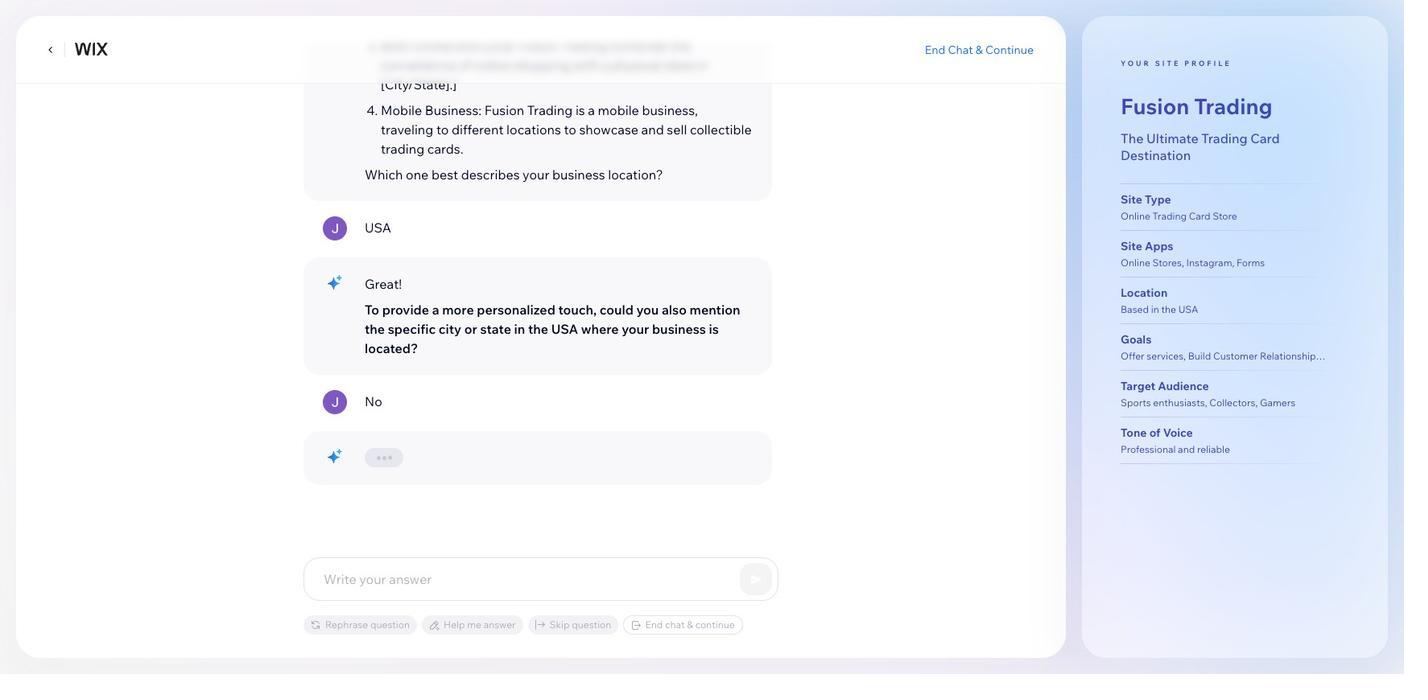 Task type: vqa. For each thing, say whether or not it's contained in the screenshot.
topmost USA
yes



Task type: describe. For each thing, give the bounding box(es) containing it.
0 horizontal spatial your
[[523, 167, 550, 183]]

sports
[[1121, 397, 1151, 409]]

type
[[1145, 192, 1172, 207]]

location
[[1121, 286, 1168, 300]]

continue
[[986, 43, 1034, 57]]

chat
[[665, 619, 685, 631]]

personalized
[[477, 302, 556, 318]]

state
[[480, 321, 511, 337]]

card inside the ultimate trading card destination
[[1251, 130, 1280, 146]]

help
[[444, 619, 465, 631]]

where
[[581, 321, 619, 337]]

mobile business: fusion trading is a mobile business, traveling to different locations to showcase and sell collectible trading cards.
[[381, 102, 752, 157]]

jacob image for usa
[[323, 217, 347, 241]]

rephrase question
[[325, 619, 410, 631]]

based
[[1121, 303, 1149, 315]]

fusion trading
[[1121, 93, 1273, 120]]

location?
[[608, 167, 663, 183]]

shopping
[[514, 57, 571, 73]]

audience
[[1158, 379, 1209, 393]]

card inside site type online trading card store
[[1189, 210, 1211, 222]]

tone of voice professional and reliable
[[1121, 426, 1231, 456]]

stores,
[[1153, 257, 1185, 269]]

fusion inside both online and local: fusion trading combines the convenience of online shopping with a physical store in [city/state].]
[[519, 38, 558, 54]]

chat
[[948, 43, 973, 57]]

a inside both online and local: fusion trading combines the convenience of online shopping with a physical store in [city/state].]
[[602, 57, 609, 73]]

professional
[[1121, 443, 1176, 456]]

end for end chat & continue
[[645, 619, 663, 631]]

[city/state].]
[[381, 77, 457, 93]]

me
[[467, 619, 482, 631]]

touch,
[[558, 302, 597, 318]]

trading
[[381, 141, 425, 157]]

could
[[600, 302, 634, 318]]

describes
[[461, 167, 520, 183]]

instagram,
[[1187, 257, 1235, 269]]

ultimate
[[1147, 130, 1199, 146]]

online for site type
[[1121, 210, 1151, 222]]

your
[[1121, 59, 1152, 68]]

question for rephrase question
[[370, 619, 410, 631]]

end chat & continue button
[[925, 43, 1034, 57]]

location based in the usa
[[1121, 286, 1199, 315]]

online for site apps
[[1121, 257, 1151, 269]]

best
[[432, 167, 458, 183]]

of inside both online and local: fusion trading combines the convenience of online shopping with a physical store in [city/state].]
[[460, 57, 472, 73]]

& for chat
[[976, 43, 983, 57]]

forms
[[1237, 257, 1265, 269]]

trading inside both online and local: fusion trading combines the convenience of online shopping with a physical store in [city/state].]
[[561, 38, 607, 54]]

you
[[637, 302, 659, 318]]

store
[[664, 57, 694, 73]]

enthusiasts,
[[1154, 397, 1208, 409]]

both
[[381, 38, 410, 54]]

& for chat
[[687, 619, 693, 631]]

gamers
[[1260, 397, 1296, 409]]

help me answer
[[444, 619, 516, 631]]

continue
[[696, 619, 735, 631]]

the down to
[[365, 321, 385, 337]]

0 horizontal spatial business
[[553, 167, 605, 183]]

destination
[[1121, 147, 1191, 163]]

Write your answer text field
[[304, 559, 778, 601]]

different
[[452, 122, 504, 138]]

in inside both online and local: fusion trading combines the convenience of online shopping with a physical store in [city/state].]
[[697, 57, 708, 73]]

mobile
[[598, 102, 639, 118]]

city
[[439, 321, 462, 337]]

online inside both online and local: fusion trading combines the convenience of online shopping with a physical store in [city/state].]
[[413, 38, 452, 54]]

sell
[[667, 122, 687, 138]]

the inside location based in the usa
[[1162, 303, 1177, 315]]

profile
[[1185, 59, 1232, 68]]

target audience sports enthusiasts, collectors, gamers
[[1121, 379, 1296, 409]]

usa inside to provide a more personalized touch, could you also mention the specific city or state in the usa where your business is located?
[[551, 321, 578, 337]]

local:
[[481, 38, 516, 54]]

and inside tone of voice professional and reliable
[[1178, 443, 1195, 456]]

end chat & continue
[[645, 619, 735, 631]]

business,
[[642, 102, 698, 118]]

provide
[[382, 302, 429, 318]]

with
[[574, 57, 599, 73]]

your inside to provide a more personalized touch, could you also mention the specific city or state in the usa where your business is located?
[[622, 321, 649, 337]]

trading inside mobile business: fusion trading is a mobile business, traveling to different locations to showcase and sell collectible trading cards.
[[527, 102, 573, 118]]

site
[[1156, 59, 1181, 68]]

question for skip question
[[572, 619, 612, 631]]

target
[[1121, 379, 1156, 393]]

skip
[[550, 619, 570, 631]]

collectors,
[[1210, 397, 1258, 409]]

which
[[365, 167, 403, 183]]



Task type: locate. For each thing, give the bounding box(es) containing it.
1 vertical spatial end
[[645, 619, 663, 631]]

question right rephrase in the left of the page
[[370, 619, 410, 631]]

store
[[1213, 210, 1238, 222]]

fusion inside mobile business: fusion trading is a mobile business, traveling to different locations to showcase and sell collectible trading cards.
[[485, 102, 524, 118]]

locations
[[507, 122, 561, 138]]

2 jacob image from the top
[[323, 391, 347, 415]]

card
[[1251, 130, 1280, 146], [1189, 210, 1211, 222]]

goals
[[1121, 332, 1152, 347]]

0 vertical spatial usa
[[365, 220, 392, 236]]

fusion up shopping
[[519, 38, 558, 54]]

2 site from the top
[[1121, 239, 1143, 253]]

answer
[[484, 619, 516, 631]]

end for end chat & continue
[[925, 43, 946, 57]]

trading down type
[[1153, 210, 1187, 222]]

site inside site apps online stores, instagram, forms
[[1121, 239, 1143, 253]]

2 horizontal spatial in
[[1152, 303, 1160, 315]]

trading up with
[[561, 38, 607, 54]]

1 horizontal spatial &
[[976, 43, 983, 57]]

is down mention
[[709, 321, 719, 337]]

site left type
[[1121, 192, 1143, 207]]

0 vertical spatial end
[[925, 43, 946, 57]]

1 horizontal spatial usa
[[551, 321, 578, 337]]

trading down profile
[[1195, 93, 1273, 120]]

physical
[[612, 57, 661, 73]]

trading up 'locations'
[[527, 102, 573, 118]]

the
[[671, 38, 691, 54], [1162, 303, 1177, 315], [365, 321, 385, 337], [528, 321, 549, 337]]

business down mobile business: fusion trading is a mobile business, traveling to different locations to showcase and sell collectible trading cards.
[[553, 167, 605, 183]]

0 vertical spatial a
[[602, 57, 609, 73]]

the
[[1121, 130, 1144, 146]]

online down type
[[1121, 210, 1151, 222]]

usa down which
[[365, 220, 392, 236]]

a up showcase
[[588, 102, 595, 118]]

0 vertical spatial jacob image
[[323, 217, 347, 241]]

rephrase
[[325, 619, 368, 631]]

0 vertical spatial your
[[523, 167, 550, 183]]

online up convenience
[[413, 38, 452, 54]]

2 horizontal spatial usa
[[1179, 303, 1199, 315]]

1 vertical spatial site
[[1121, 239, 1143, 253]]

the down personalized on the top left
[[528, 321, 549, 337]]

1 vertical spatial your
[[622, 321, 649, 337]]

to right 'locations'
[[564, 122, 577, 138]]

end
[[925, 43, 946, 57], [645, 619, 663, 631]]

2 vertical spatial online
[[1121, 257, 1151, 269]]

1 horizontal spatial a
[[588, 102, 595, 118]]

0 vertical spatial of
[[460, 57, 472, 73]]

0 vertical spatial site
[[1121, 192, 1143, 207]]

traveling
[[381, 122, 434, 138]]

1 horizontal spatial your
[[622, 321, 649, 337]]

tone
[[1121, 426, 1147, 440]]

1 to from the left
[[436, 122, 449, 138]]

usa inside location based in the usa
[[1179, 303, 1199, 315]]

0 horizontal spatial &
[[687, 619, 693, 631]]

and left sell
[[642, 122, 664, 138]]

skip question
[[550, 619, 612, 631]]

1 horizontal spatial in
[[697, 57, 708, 73]]

1 jacob image from the top
[[323, 217, 347, 241]]

0 horizontal spatial usa
[[365, 220, 392, 236]]

mention
[[690, 302, 741, 318]]

business inside to provide a more personalized touch, could you also mention the specific city or state in the usa where your business is located?
[[652, 321, 706, 337]]

0 vertical spatial online
[[413, 38, 452, 54]]

question right skip
[[572, 619, 612, 631]]

one
[[406, 167, 429, 183]]

1 horizontal spatial and
[[642, 122, 664, 138]]

reliable
[[1198, 443, 1231, 456]]

1 vertical spatial is
[[709, 321, 719, 337]]

1 horizontal spatial question
[[572, 619, 612, 631]]

trading inside the ultimate trading card destination
[[1202, 130, 1248, 146]]

usa down the stores,
[[1179, 303, 1199, 315]]

a inside to provide a more personalized touch, could you also mention the specific city or state in the usa where your business is located?
[[432, 302, 439, 318]]

a inside mobile business: fusion trading is a mobile business, traveling to different locations to showcase and sell collectible trading cards.
[[588, 102, 595, 118]]

in
[[697, 57, 708, 73], [1152, 303, 1160, 315], [514, 321, 525, 337]]

collectible
[[690, 122, 752, 138]]

the inside both online and local: fusion trading combines the convenience of online shopping with a physical store in [city/state].]
[[671, 38, 691, 54]]

1 vertical spatial card
[[1189, 210, 1211, 222]]

and inside both online and local: fusion trading combines the convenience of online shopping with a physical store in [city/state].]
[[455, 38, 478, 54]]

in down personalized on the top left
[[514, 321, 525, 337]]

a right with
[[602, 57, 609, 73]]

of up professional
[[1150, 426, 1161, 440]]

0 horizontal spatial to
[[436, 122, 449, 138]]

online inside site apps online stores, instagram, forms
[[1121, 257, 1151, 269]]

1 horizontal spatial card
[[1251, 130, 1280, 146]]

your
[[523, 167, 550, 183], [622, 321, 649, 337]]

located?
[[365, 341, 418, 357]]

2 horizontal spatial and
[[1178, 443, 1195, 456]]

end chat & continue
[[925, 43, 1034, 57]]

0 horizontal spatial is
[[576, 102, 585, 118]]

of inside tone of voice professional and reliable
[[1150, 426, 1161, 440]]

1 vertical spatial business
[[652, 321, 706, 337]]

in down location at the right
[[1152, 303, 1160, 315]]

trading inside site type online trading card store
[[1153, 210, 1187, 222]]

online
[[474, 57, 511, 73]]

is inside to provide a more personalized touch, could you also mention the specific city or state in the usa where your business is located?
[[709, 321, 719, 337]]

in inside to provide a more personalized touch, could you also mention the specific city or state in the usa where your business is located?
[[514, 321, 525, 337]]

2 vertical spatial usa
[[551, 321, 578, 337]]

1 horizontal spatial of
[[1150, 426, 1161, 440]]

in inside location based in the usa
[[1152, 303, 1160, 315]]

business down also
[[652, 321, 706, 337]]

great!
[[365, 276, 402, 292]]

jacob image for no
[[323, 391, 347, 415]]

more
[[442, 302, 474, 318]]

jacob image
[[323, 217, 347, 241], [323, 391, 347, 415]]

and down voice
[[1178, 443, 1195, 456]]

to
[[365, 302, 379, 318]]

the down location at the right
[[1162, 303, 1177, 315]]

2 vertical spatial in
[[514, 321, 525, 337]]

the ultimate trading card destination
[[1121, 130, 1280, 163]]

to
[[436, 122, 449, 138], [564, 122, 577, 138]]

also
[[662, 302, 687, 318]]

showcase
[[579, 122, 639, 138]]

your down 'locations'
[[523, 167, 550, 183]]

and left the local:
[[455, 38, 478, 54]]

0 horizontal spatial question
[[370, 619, 410, 631]]

the up store
[[671, 38, 691, 54]]

site type online trading card store
[[1121, 192, 1238, 222]]

1 vertical spatial &
[[687, 619, 693, 631]]

online inside site type online trading card store
[[1121, 210, 1151, 222]]

your down you
[[622, 321, 649, 337]]

site apps online stores, instagram, forms
[[1121, 239, 1265, 269]]

1 horizontal spatial business
[[652, 321, 706, 337]]

1 vertical spatial jacob image
[[323, 391, 347, 415]]

or
[[465, 321, 477, 337]]

1 site from the top
[[1121, 192, 1143, 207]]

usa down touch,
[[551, 321, 578, 337]]

1 vertical spatial of
[[1150, 426, 1161, 440]]

and inside mobile business: fusion trading is a mobile business, traveling to different locations to showcase and sell collectible trading cards.
[[642, 122, 664, 138]]

in right store
[[697, 57, 708, 73]]

site left apps
[[1121, 239, 1143, 253]]

business
[[553, 167, 605, 183], [652, 321, 706, 337]]

0 horizontal spatial a
[[432, 302, 439, 318]]

1 horizontal spatial to
[[564, 122, 577, 138]]

2 to from the left
[[564, 122, 577, 138]]

1 vertical spatial a
[[588, 102, 595, 118]]

to provide a more personalized touch, could you also mention the specific city or state in the usa where your business is located?
[[365, 302, 741, 357]]

0 vertical spatial &
[[976, 43, 983, 57]]

1 horizontal spatial is
[[709, 321, 719, 337]]

trading down fusion trading
[[1202, 130, 1248, 146]]

1 vertical spatial in
[[1152, 303, 1160, 315]]

convenience
[[381, 57, 457, 73]]

card left store at the right of the page
[[1189, 210, 1211, 222]]

is inside mobile business: fusion trading is a mobile business, traveling to different locations to showcase and sell collectible trading cards.
[[576, 102, 585, 118]]

0 vertical spatial card
[[1251, 130, 1280, 146]]

0 vertical spatial business
[[553, 167, 605, 183]]

site for site apps
[[1121, 239, 1143, 253]]

fusion up ultimate
[[1121, 93, 1190, 120]]

1 vertical spatial online
[[1121, 210, 1151, 222]]

cards.
[[428, 141, 464, 157]]

business:
[[425, 102, 482, 118]]

trading
[[561, 38, 607, 54], [1195, 93, 1273, 120], [527, 102, 573, 118], [1202, 130, 1248, 146], [1153, 210, 1187, 222]]

no
[[365, 394, 382, 410]]

combines
[[610, 38, 668, 54]]

your site profile
[[1121, 59, 1232, 68]]

of left online at the left of page
[[460, 57, 472, 73]]

and
[[455, 38, 478, 54], [642, 122, 664, 138], [1178, 443, 1195, 456]]

card down fusion trading
[[1251, 130, 1280, 146]]

specific
[[388, 321, 436, 337]]

apps
[[1145, 239, 1174, 253]]

voice
[[1164, 426, 1193, 440]]

0 vertical spatial and
[[455, 38, 478, 54]]

a
[[602, 57, 609, 73], [588, 102, 595, 118], [432, 302, 439, 318]]

site
[[1121, 192, 1143, 207], [1121, 239, 1143, 253]]

fusion up different on the top of page
[[485, 102, 524, 118]]

1 vertical spatial usa
[[1179, 303, 1199, 315]]

0 horizontal spatial of
[[460, 57, 472, 73]]

0 horizontal spatial in
[[514, 321, 525, 337]]

mobile
[[381, 102, 422, 118]]

online down apps
[[1121, 257, 1151, 269]]

1 horizontal spatial end
[[925, 43, 946, 57]]

0 vertical spatial in
[[697, 57, 708, 73]]

is up showcase
[[576, 102, 585, 118]]

which one best describes your business location?
[[365, 167, 663, 183]]

2 vertical spatial and
[[1178, 443, 1195, 456]]

to up cards. at the left top
[[436, 122, 449, 138]]

both online and local: fusion trading combines the convenience of online shopping with a physical store in [city/state].]
[[381, 38, 708, 93]]

site inside site type online trading card store
[[1121, 192, 1143, 207]]

a left more
[[432, 302, 439, 318]]

0 vertical spatial is
[[576, 102, 585, 118]]

0 horizontal spatial end
[[645, 619, 663, 631]]

1 question from the left
[[370, 619, 410, 631]]

0 horizontal spatial card
[[1189, 210, 1211, 222]]

0 horizontal spatial and
[[455, 38, 478, 54]]

2 question from the left
[[572, 619, 612, 631]]

1 vertical spatial and
[[642, 122, 664, 138]]

2 horizontal spatial a
[[602, 57, 609, 73]]

site for site type
[[1121, 192, 1143, 207]]

2 vertical spatial a
[[432, 302, 439, 318]]



